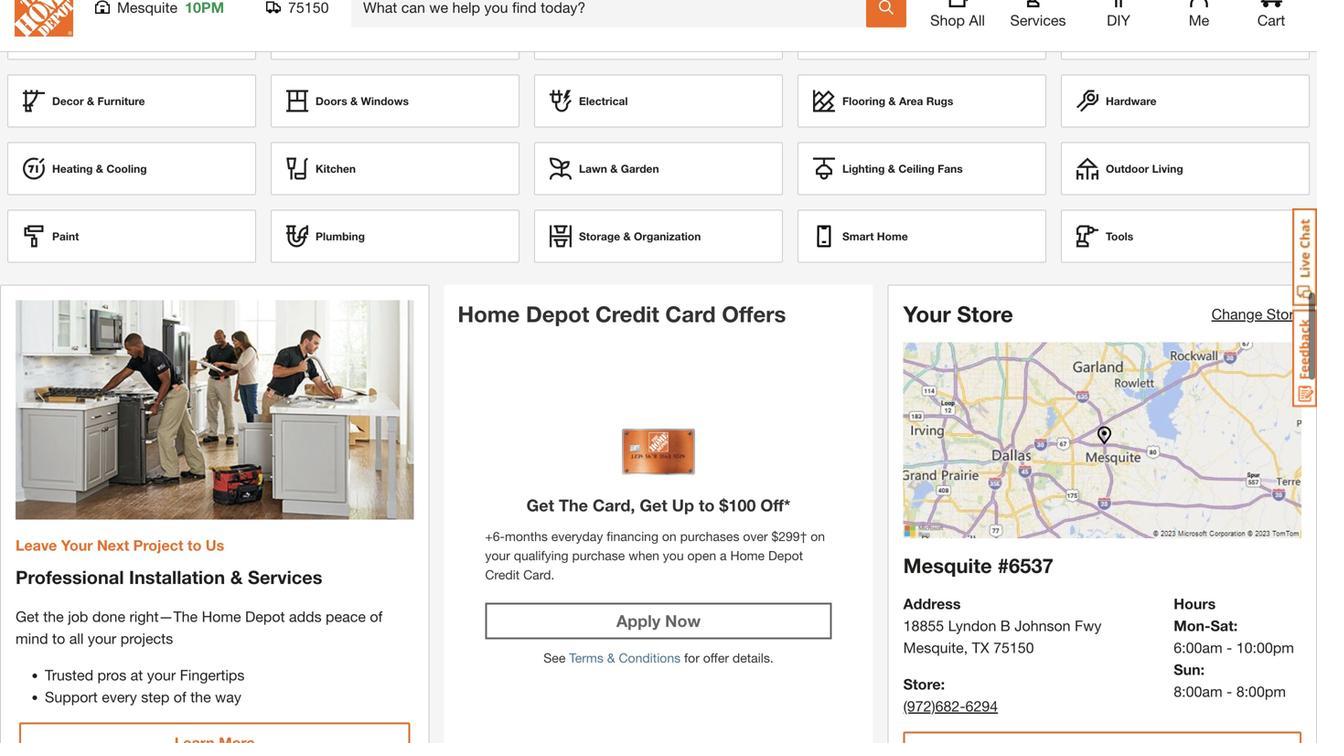 Task type: vqa. For each thing, say whether or not it's contained in the screenshot.
the 'p.m.'
no



Task type: locate. For each thing, give the bounding box(es) containing it.
step
[[141, 679, 170, 696]]

0 horizontal spatial decor
[[52, 85, 84, 97]]

2 vertical spatial to
[[52, 620, 65, 638]]

the
[[43, 598, 64, 616], [190, 679, 211, 696]]

depot left adds
[[245, 598, 285, 616]]

right—the
[[129, 598, 198, 616]]

heating & cooling
[[52, 152, 147, 165]]

the left job
[[43, 598, 64, 616]]

hardware link
[[1061, 65, 1310, 118]]

change store
[[1212, 295, 1302, 313]]

qualifying
[[514, 538, 569, 553]]

1 horizontal spatial your
[[904, 291, 951, 317]]

bath & faucets link
[[534, 0, 783, 50]]

& right storage
[[623, 220, 631, 233]]

& right terms at bottom
[[607, 641, 615, 656]]

depot down $299†
[[768, 538, 803, 553]]

get left up
[[640, 486, 667, 505]]

0 horizontal spatial of
[[174, 679, 186, 696]]

your up professional
[[61, 527, 93, 544]]

get left the
[[527, 486, 554, 505]]

0 horizontal spatial your
[[61, 527, 93, 544]]

& for blinds
[[878, 17, 886, 30]]

mesquite up address
[[904, 544, 992, 568]]

professional
[[16, 557, 124, 579]]

done
[[92, 598, 125, 616]]

cooling
[[106, 152, 147, 165]]

& left ceiling in the top of the page
[[888, 152, 896, 165]]

credit
[[596, 291, 659, 317], [485, 557, 520, 572]]

of
[[370, 598, 383, 616], [174, 679, 186, 696]]

- down sat:
[[1227, 629, 1233, 647]]

address 18855 lyndon b johnson fwy mesquite , tx 75150
[[904, 585, 1102, 647]]

75150
[[994, 629, 1034, 647]]

see terms & conditions for offer details.
[[544, 641, 774, 656]]

building materials
[[1106, 17, 1200, 30]]

fans
[[938, 152, 963, 165]]

& left furniture
[[87, 85, 94, 97]]

to
[[699, 486, 715, 505], [187, 527, 202, 544], [52, 620, 65, 638]]

$100
[[719, 486, 756, 505]]

home depot credit card offers
[[458, 291, 786, 317]]

mesquite inside address 18855 lyndon b johnson fwy mesquite , tx 75150
[[904, 629, 964, 647]]

2 horizontal spatial store
[[1267, 295, 1302, 313]]

0 vertical spatial the
[[43, 598, 64, 616]]

decor right "holiday"
[[94, 17, 126, 30]]

& inside 'link'
[[350, 85, 358, 97]]

storage & organization link
[[534, 200, 783, 253]]

windows
[[361, 85, 409, 97]]

depot
[[526, 291, 589, 317], [768, 538, 803, 553], [245, 598, 285, 616]]

0 vertical spatial your
[[904, 291, 951, 317]]

more
[[219, 725, 255, 742]]

0 vertical spatial -
[[1227, 629, 1233, 647]]

get up mind
[[16, 598, 39, 616]]

card
[[665, 291, 716, 317]]

1 horizontal spatial credit
[[596, 291, 659, 317]]

& right the lawn at the top left of the page
[[610, 152, 618, 165]]

mesquite down 18855
[[904, 629, 964, 647]]

over
[[743, 519, 768, 534]]

blinds
[[843, 17, 875, 30]]

0 horizontal spatial store
[[904, 666, 941, 683]]

1 vertical spatial -
[[1227, 673, 1233, 691]]

depot inside +6-months everyday financing on purchases over $299† on your qualifying purchase when you open a home depot credit card.
[[768, 538, 803, 553]]

decor left furniture
[[52, 85, 84, 97]]

1 vertical spatial credit
[[485, 557, 520, 572]]

1 horizontal spatial get
[[527, 486, 554, 505]]

& right doors
[[350, 85, 358, 97]]

doors
[[316, 85, 347, 97]]

your down done
[[88, 620, 116, 638]]

holiday decor
[[52, 17, 126, 30]]

your
[[904, 291, 951, 317], [61, 527, 93, 544]]

0 vertical spatial your
[[485, 538, 510, 553]]

2 mesquite from the top
[[904, 629, 964, 647]]

& right bath on the top
[[607, 17, 614, 30]]

+6-
[[485, 519, 505, 534]]

0 horizontal spatial get
[[16, 598, 39, 616]]

organization
[[634, 220, 701, 233]]

1 horizontal spatial store
[[957, 291, 1013, 317]]

depot down storage
[[526, 291, 589, 317]]

0 vertical spatial to
[[699, 486, 715, 505]]

6537
[[1009, 544, 1054, 568]]

& for decor
[[87, 85, 94, 97]]

all
[[69, 620, 84, 638]]

1 vertical spatial of
[[174, 679, 186, 696]]

2 vertical spatial depot
[[245, 598, 285, 616]]

area
[[899, 85, 923, 97]]

on up you
[[662, 519, 677, 534]]

credit card icon image
[[622, 419, 695, 474]]

6294
[[966, 688, 998, 705]]

1 horizontal spatial your
[[147, 657, 176, 674]]

1 vertical spatial your
[[61, 527, 93, 544]]

#
[[998, 544, 1009, 568]]

paint link
[[7, 200, 256, 253]]

1 horizontal spatial depot
[[526, 291, 589, 317]]

see
[[544, 641, 566, 656]]

1 horizontal spatial on
[[811, 519, 825, 534]]

0 vertical spatial depot
[[526, 291, 589, 317]]

2 vertical spatial your
[[147, 657, 176, 674]]

appliances
[[316, 17, 374, 30]]

1 vertical spatial your
[[88, 620, 116, 638]]

map preview image
[[904, 333, 1302, 529]]

every
[[102, 679, 137, 696]]

of right peace
[[370, 598, 383, 616]]

garden
[[621, 152, 659, 165]]

1 horizontal spatial the
[[190, 679, 211, 696]]

building
[[1106, 17, 1149, 30]]

credit left card.
[[485, 557, 520, 572]]

your up step
[[147, 657, 176, 674]]

professional installation & services
[[16, 557, 322, 579]]

get for get the card, get up to $100 off*
[[527, 486, 554, 505]]

0 vertical spatial of
[[370, 598, 383, 616]]

adds
[[289, 598, 322, 616]]

mon-
[[1174, 607, 1211, 625]]

1 vertical spatial mesquite
[[904, 629, 964, 647]]

to left all at the left of the page
[[52, 620, 65, 638]]

trusted pros at your fingertips support every step of the way
[[45, 657, 245, 696]]

0 horizontal spatial on
[[662, 519, 677, 534]]

1 vertical spatial decor
[[52, 85, 84, 97]]

1 mesquite from the top
[[904, 544, 992, 568]]

window
[[889, 17, 931, 30]]

& right blinds
[[878, 17, 886, 30]]

sat:
[[1211, 607, 1238, 625]]

2 horizontal spatial depot
[[768, 538, 803, 553]]

fingertips
[[180, 657, 245, 674]]

the
[[559, 486, 588, 505]]

ceiling
[[899, 152, 935, 165]]

apply
[[616, 601, 661, 621]]

0 horizontal spatial credit
[[485, 557, 520, 572]]

on right $299†
[[811, 519, 825, 534]]

0 vertical spatial decor
[[94, 17, 126, 30]]

credit left card
[[596, 291, 659, 317]]

& left area
[[889, 85, 896, 97]]

months
[[505, 519, 548, 534]]

2 horizontal spatial your
[[485, 538, 510, 553]]

address
[[904, 585, 961, 603]]

& for lawn
[[610, 152, 618, 165]]

now
[[665, 601, 701, 621]]

get inside 'get the job done right—the home depot adds peace of mind     to all your projects'
[[16, 598, 39, 616]]

0 vertical spatial mesquite
[[904, 544, 992, 568]]

18855
[[904, 607, 944, 625]]

your down the "smart home" link
[[904, 291, 951, 317]]

furniture
[[97, 85, 145, 97]]

offer
[[703, 641, 729, 656]]

0 horizontal spatial to
[[52, 620, 65, 638]]

smart home link
[[798, 200, 1047, 253]]

decor
[[94, 17, 126, 30], [52, 85, 84, 97]]

1 vertical spatial the
[[190, 679, 211, 696]]

lighting & ceiling fans
[[843, 152, 963, 165]]

1 vertical spatial to
[[187, 527, 202, 544]]

0 horizontal spatial the
[[43, 598, 64, 616]]

0 horizontal spatial your
[[88, 620, 116, 638]]

the down fingertips at the bottom
[[190, 679, 211, 696]]

0 horizontal spatial depot
[[245, 598, 285, 616]]

1 horizontal spatial of
[[370, 598, 383, 616]]

to right up
[[699, 486, 715, 505]]

& left cooling
[[96, 152, 103, 165]]

your store
[[904, 291, 1013, 317]]

of inside 'get the job done right—the home depot adds peace of mind     to all your projects'
[[370, 598, 383, 616]]

1 vertical spatial depot
[[768, 538, 803, 553]]

on
[[662, 519, 677, 534], [811, 519, 825, 534]]

of right step
[[174, 679, 186, 696]]

the inside 'get the job done right—the home depot adds peace of mind     to all your projects'
[[43, 598, 64, 616]]

peace
[[326, 598, 366, 616]]

learn more
[[175, 725, 255, 742]]

credit inside +6-months everyday financing on purchases over $299† on your qualifying purchase when you open a home depot credit card.
[[485, 557, 520, 572]]

your down +6-
[[485, 538, 510, 553]]

you
[[663, 538, 684, 553]]

- right 8:00am
[[1227, 673, 1233, 691]]

lawn & garden link
[[534, 132, 783, 185]]

smart home placeholder image
[[813, 215, 835, 237]]

store inside store : (972)682-6294
[[904, 666, 941, 683]]

to left us
[[187, 527, 202, 544]]



Task type: describe. For each thing, give the bounding box(es) containing it.
to inside 'get the job done right—the home depot adds peace of mind     to all your projects'
[[52, 620, 65, 638]]

bath & faucets
[[579, 17, 659, 30]]

your inside 'get the job done right—the home depot adds peace of mind     to all your projects'
[[88, 620, 116, 638]]

financing
[[607, 519, 659, 534]]

lighting
[[843, 152, 885, 165]]

holiday
[[52, 17, 91, 30]]

2 - from the top
[[1227, 673, 1233, 691]]

holiday decor placeholder image
[[23, 12, 45, 34]]

job
[[68, 598, 88, 616]]

a
[[720, 538, 727, 553]]

project
[[133, 527, 183, 544]]

lawn & garden
[[579, 152, 659, 165]]

depot inside 'get the job done right—the home depot adds peace of mind     to all your projects'
[[245, 598, 285, 616]]

paint
[[52, 220, 79, 233]]

lighting & ceiling fans link
[[798, 132, 1047, 185]]

leave
[[16, 527, 57, 544]]

heating
[[52, 152, 93, 165]]

conditions
[[619, 641, 681, 656]]

storage
[[579, 220, 620, 233]]

hours
[[1174, 585, 1216, 603]]

learn more link
[[19, 713, 410, 744]]

your inside +6-months everyday financing on purchases over $299† on your qualifying purchase when you open a home depot credit card.
[[485, 538, 510, 553]]

live chat image
[[1293, 209, 1317, 306]]

change store link
[[1212, 295, 1302, 313]]

support
[[45, 679, 98, 696]]

& for doors
[[350, 85, 358, 97]]

terms
[[569, 641, 604, 656]]

decor & furniture link
[[7, 65, 256, 118]]

kitchen link
[[271, 132, 520, 185]]

outdoor living link
[[1061, 132, 1310, 185]]

flooring & area rugs
[[843, 85, 954, 97]]

:
[[941, 666, 945, 683]]

& for lighting
[[888, 152, 896, 165]]

8:00am
[[1174, 673, 1223, 691]]

apply now link
[[485, 593, 832, 630]]

plumbing
[[316, 220, 365, 233]]

blinds & window treatments
[[843, 17, 993, 30]]

doors & windows
[[316, 85, 409, 97]]

store for your store
[[957, 291, 1013, 317]]

get for get the job done right—the home depot adds peace of mind     to all your projects
[[16, 598, 39, 616]]

(972)682-
[[904, 688, 966, 705]]

tx
[[972, 629, 989, 647]]

mesquite # 6537
[[904, 544, 1054, 568]]

& for storage
[[623, 220, 631, 233]]

johnson
[[1015, 607, 1071, 625]]

smart
[[843, 220, 874, 233]]

lyndon
[[948, 607, 997, 625]]

+6-months everyday financing on purchases over $299† on your qualifying purchase when you open a home depot credit card.
[[485, 519, 825, 572]]

details.
[[733, 641, 774, 656]]

way
[[215, 679, 241, 696]]

6:00am
[[1174, 629, 1223, 647]]

rugs
[[926, 85, 954, 97]]

learn
[[175, 725, 215, 742]]

& for heating
[[96, 152, 103, 165]]

open
[[687, 538, 716, 553]]

building materials link
[[1061, 0, 1310, 50]]

projects
[[120, 620, 173, 638]]

1 horizontal spatial decor
[[94, 17, 126, 30]]

appliances link
[[271, 0, 520, 50]]

the inside trusted pros at your fingertips support every step of the way
[[190, 679, 211, 696]]

of inside trusted pros at your fingertips support every step of the way
[[174, 679, 186, 696]]

services
[[248, 557, 322, 579]]

home inside 'get the job done right—the home depot adds peace of mind     to all your projects'
[[202, 598, 241, 616]]

,
[[964, 629, 968, 647]]

materials
[[1152, 17, 1200, 30]]

treatments
[[934, 17, 993, 30]]

& left the services
[[230, 557, 243, 579]]

storage & organization
[[579, 220, 701, 233]]

everyday
[[551, 519, 603, 534]]

purchase
[[572, 538, 625, 553]]

terms & conditions button
[[569, 639, 681, 658]]

smart home
[[843, 220, 908, 233]]

sun:
[[1174, 651, 1205, 669]]

1 on from the left
[[662, 519, 677, 534]]

0 vertical spatial credit
[[596, 291, 659, 317]]

1 - from the top
[[1227, 629, 1233, 647]]

store for change store
[[1267, 295, 1302, 313]]

home inside +6-months everyday financing on purchases over $299† on your qualifying purchase when you open a home depot credit card.
[[730, 538, 765, 553]]

outdoor living
[[1106, 152, 1183, 165]]

bath
[[579, 17, 603, 30]]

heating & cooling link
[[7, 132, 256, 185]]

change
[[1212, 295, 1263, 313]]

decor & furniture
[[52, 85, 145, 97]]

& for bath
[[607, 17, 614, 30]]

2 horizontal spatial get
[[640, 486, 667, 505]]

store : (972)682-6294
[[904, 666, 998, 705]]

2 horizontal spatial to
[[699, 486, 715, 505]]

fwy
[[1075, 607, 1102, 625]]

card,
[[593, 486, 635, 505]]

1 horizontal spatial to
[[187, 527, 202, 544]]

2 on from the left
[[811, 519, 825, 534]]

outdoor
[[1106, 152, 1149, 165]]

us
[[206, 527, 224, 544]]

your inside trusted pros at your fingertips support every step of the way
[[147, 657, 176, 674]]

map pin image
[[1095, 417, 1114, 435]]

trusted
[[45, 657, 93, 674]]

$299†
[[772, 519, 807, 534]]

feedback link image
[[1293, 309, 1317, 408]]

for
[[684, 641, 700, 656]]

& for flooring
[[889, 85, 896, 97]]

off*
[[761, 486, 791, 505]]

hardware
[[1106, 85, 1157, 97]]

plumbing link
[[271, 200, 520, 253]]

up
[[672, 486, 694, 505]]

tools link
[[1061, 200, 1310, 253]]

pros
[[97, 657, 126, 674]]



